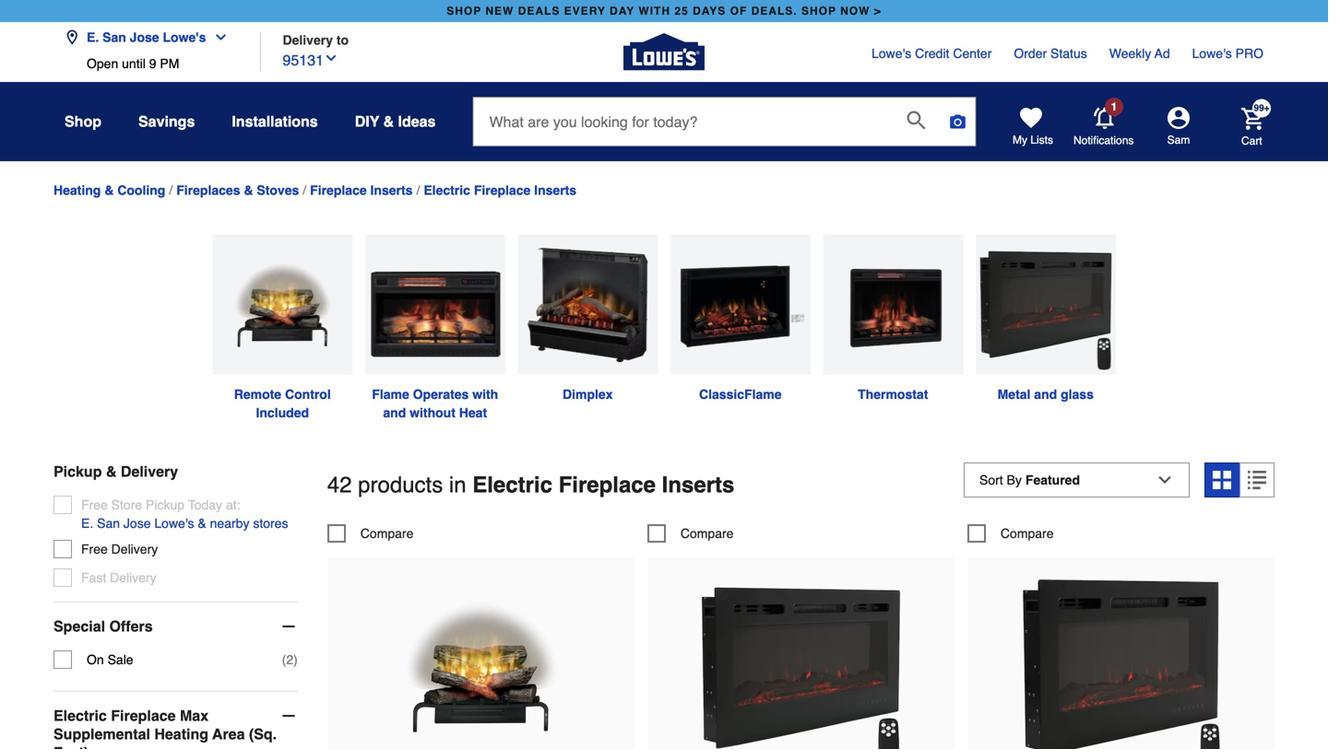 Task type: describe. For each thing, give the bounding box(es) containing it.
stores
[[253, 517, 288, 531]]

lowe's credit center link
[[872, 44, 992, 63]]

weekly ad link
[[1109, 44, 1170, 63]]

feet)
[[53, 745, 89, 750]]

sunnydaze decor 36-in black electric fireplace insert image
[[700, 567, 902, 750]]

stoves
[[257, 183, 299, 198]]

weekly ad
[[1109, 46, 1170, 61]]

list view image
[[1248, 471, 1266, 490]]

remote
[[234, 387, 281, 402]]

shop
[[65, 113, 101, 130]]

cart
[[1242, 134, 1262, 147]]

remote control included link
[[206, 235, 359, 423]]

search image
[[907, 111, 926, 129]]

center
[[953, 46, 992, 61]]

flame
[[372, 387, 409, 402]]

1
[[1111, 100, 1117, 113]]

electric fireplace inserts brand dimplex image
[[518, 235, 658, 375]]

without
[[410, 406, 456, 421]]

credit
[[915, 46, 950, 61]]

( 2 )
[[282, 653, 298, 668]]

2 horizontal spatial inserts
[[662, 473, 735, 498]]

electric fireplace inserts link
[[424, 183, 577, 198]]

thermostat
[[858, 387, 928, 402]]

& left stoves
[[244, 183, 253, 198]]

lowe's up pm
[[163, 30, 206, 45]]

lowe's home improvement lists image
[[1020, 107, 1042, 129]]

my lists
[[1013, 134, 1053, 147]]

heat
[[459, 406, 487, 421]]

delivery up '95131'
[[283, 33, 333, 48]]

Search Query text field
[[474, 98, 892, 146]]

lists
[[1031, 134, 1053, 147]]

location image
[[65, 30, 79, 45]]

heating inside 'electric fireplace max supplemental heating area (sq. feet)'
[[154, 726, 208, 744]]

classicflame
[[699, 387, 782, 402]]

fast delivery
[[81, 571, 157, 586]]

chevron down image
[[206, 30, 228, 45]]

on
[[87, 653, 104, 668]]

fast
[[81, 571, 106, 586]]

delivery up free store pickup today at:
[[121, 464, 178, 481]]

operates
[[413, 387, 469, 402]]

fireplaces
[[176, 183, 240, 198]]

dimplex 23.75-in black electric fireplace insert image
[[379, 567, 582, 750]]

order status link
[[1014, 44, 1087, 63]]

days
[[693, 5, 726, 18]]

with
[[472, 387, 498, 402]]

electric fireplace inserts thermostat yes image
[[823, 235, 963, 375]]

ideas
[[398, 113, 436, 130]]

diy & ideas button
[[355, 105, 436, 138]]

lowe's home improvement logo image
[[624, 12, 705, 93]]

products
[[358, 473, 443, 498]]

order status
[[1014, 46, 1087, 61]]

new
[[485, 5, 514, 18]]

metal and glass link
[[969, 235, 1122, 404]]

notifications
[[1074, 134, 1134, 147]]

on sale
[[87, 653, 133, 668]]

e. san jose lowe's & nearby stores button
[[81, 515, 288, 533]]

(
[[282, 653, 286, 668]]

cooling
[[117, 183, 165, 198]]

electric fireplace inserts remote control included yes image
[[212, 235, 353, 375]]

savings button
[[138, 105, 195, 138]]

electric fireplace inserts primary material metal and glass image
[[976, 235, 1116, 375]]

42
[[327, 473, 352, 498]]

1 / from the left
[[169, 183, 173, 198]]

lowe's pro
[[1192, 46, 1264, 61]]

special
[[53, 619, 105, 636]]

1 horizontal spatial and
[[1034, 387, 1057, 402]]

installations
[[232, 113, 318, 130]]

sam
[[1167, 134, 1190, 147]]

shop new deals every day with 25 days of deals. shop now >
[[447, 5, 882, 18]]

99+
[[1254, 103, 1270, 113]]

electric fireplace inserts brand classicflame image
[[670, 235, 811, 375]]

compare for 1001463118 element
[[360, 527, 414, 541]]

shop button
[[65, 105, 101, 138]]

2 shop from the left
[[802, 5, 837, 18]]

5001135105 element
[[647, 525, 734, 543]]

metal
[[998, 387, 1031, 402]]

now
[[840, 5, 870, 18]]

e. for e. san jose lowe's
[[87, 30, 99, 45]]

glass
[[1061, 387, 1094, 402]]

minus image
[[279, 708, 298, 726]]

electric fireplace max supplemental heating area (sq. feet) button
[[53, 693, 298, 750]]

0 horizontal spatial inserts
[[370, 183, 413, 198]]

electric inside 'heating & cooling / fireplaces & stoves / fireplace inserts / electric fireplace inserts'
[[424, 183, 470, 198]]

lowe's home improvement notification center image
[[1094, 107, 1116, 129]]

weekly
[[1109, 46, 1152, 61]]

free for free store pickup today at:
[[81, 498, 108, 513]]

e. san jose lowe's button
[[65, 19, 236, 56]]

95131
[[283, 52, 324, 69]]

deals
[[518, 5, 560, 18]]

control
[[285, 387, 331, 402]]

free store pickup today at:
[[81, 498, 240, 513]]

my lists link
[[1013, 107, 1053, 148]]

lowe's credit center
[[872, 46, 992, 61]]

2
[[286, 653, 293, 668]]

ad
[[1155, 46, 1170, 61]]

9
[[149, 56, 156, 71]]

42 products in electric fireplace inserts
[[327, 473, 735, 498]]

free delivery
[[81, 542, 158, 557]]

sam button
[[1135, 107, 1223, 148]]



Task type: locate. For each thing, give the bounding box(es) containing it.
sunnydaze decor 32-in black electric fireplace insert image
[[1020, 567, 1223, 750]]

2 compare from the left
[[681, 527, 734, 541]]

0 vertical spatial san
[[102, 30, 126, 45]]

0 horizontal spatial /
[[169, 183, 173, 198]]

delivery to
[[283, 33, 349, 48]]

lowe's home improvement cart image
[[1242, 108, 1264, 130]]

25
[[675, 5, 689, 18]]

0 horizontal spatial pickup
[[53, 464, 102, 481]]

compare
[[360, 527, 414, 541], [681, 527, 734, 541], [1001, 527, 1054, 541]]

free left store
[[81, 498, 108, 513]]

classicflame link
[[664, 235, 817, 404]]

2 free from the top
[[81, 542, 108, 557]]

pickup & delivery
[[53, 464, 178, 481]]

jose for e. san jose lowe's
[[130, 30, 159, 45]]

3 compare from the left
[[1001, 527, 1054, 541]]

(sq.
[[249, 726, 277, 744]]

store
[[111, 498, 142, 513]]

special offers button
[[53, 603, 298, 651]]

heating left cooling
[[53, 183, 101, 198]]

1 free from the top
[[81, 498, 108, 513]]

delivery up the fast delivery
[[111, 542, 158, 557]]

fireplace inside 'electric fireplace max supplemental heating area (sq. feet)'
[[111, 708, 176, 725]]

jose for e. san jose lowe's & nearby stores
[[124, 517, 151, 531]]

special offers
[[53, 619, 153, 636]]

& for cooling
[[104, 183, 114, 198]]

2 horizontal spatial /
[[416, 183, 420, 198]]

free for free delivery
[[81, 542, 108, 557]]

0 vertical spatial heating
[[53, 183, 101, 198]]

max
[[180, 708, 209, 725]]

dimplex link
[[511, 235, 664, 404]]

san up open
[[102, 30, 126, 45]]

electric fireplace max supplemental heating area (sq. feet)
[[53, 708, 277, 750]]

electric right "in"
[[472, 473, 552, 498]]

offers
[[109, 619, 153, 636]]

and
[[1034, 387, 1057, 402], [383, 406, 406, 421]]

every
[[564, 5, 606, 18]]

san for e. san jose lowe's & nearby stores
[[97, 517, 120, 531]]

1 horizontal spatial inserts
[[534, 183, 577, 198]]

at:
[[226, 498, 240, 513]]

free up the "fast" at the left
[[81, 542, 108, 557]]

lowe's left credit
[[872, 46, 912, 61]]

grid view image
[[1213, 471, 1231, 490]]

inserts
[[370, 183, 413, 198], [534, 183, 577, 198], [662, 473, 735, 498]]

0 horizontal spatial and
[[383, 406, 406, 421]]

heating inside 'heating & cooling / fireplaces & stoves / fireplace inserts / electric fireplace inserts'
[[53, 183, 101, 198]]

pm
[[160, 56, 179, 71]]

1001463118 element
[[327, 525, 414, 543]]

jose up 9
[[130, 30, 159, 45]]

fireplace
[[310, 183, 367, 198], [474, 183, 531, 198], [559, 473, 656, 498], [111, 708, 176, 725]]

1 compare from the left
[[360, 527, 414, 541]]

compare inside "5001135105" element
[[681, 527, 734, 541]]

1 vertical spatial san
[[97, 517, 120, 531]]

included
[[256, 406, 309, 421]]

nearby
[[210, 517, 249, 531]]

jose down store
[[124, 517, 151, 531]]

1 horizontal spatial electric
[[424, 183, 470, 198]]

& up store
[[106, 464, 117, 481]]

& down today
[[198, 517, 206, 531]]

lowe's pro link
[[1192, 44, 1264, 63]]

compare for "5001135105" element
[[681, 527, 734, 541]]

3 / from the left
[[416, 183, 420, 198]]

compare for 5001135103 element
[[1001, 527, 1054, 541]]

& for ideas
[[383, 113, 394, 130]]

2 horizontal spatial compare
[[1001, 527, 1054, 541]]

/
[[169, 183, 173, 198], [303, 183, 306, 198], [416, 183, 420, 198]]

supplemental
[[53, 726, 150, 744]]

e. san jose lowe's & nearby stores
[[81, 517, 288, 531]]

)
[[293, 653, 298, 668]]

flame operates with and without heat link
[[359, 235, 511, 423]]

0 horizontal spatial heating
[[53, 183, 101, 198]]

heating & cooling link
[[53, 183, 165, 198]]

1 vertical spatial and
[[383, 406, 406, 421]]

e. right the location image
[[87, 30, 99, 45]]

e. for e. san jose lowe's & nearby stores
[[81, 517, 93, 531]]

2 horizontal spatial electric
[[472, 473, 552, 498]]

and down flame
[[383, 406, 406, 421]]

electric inside 'electric fireplace max supplemental heating area (sq. feet)'
[[53, 708, 107, 725]]

1 vertical spatial heating
[[154, 726, 208, 744]]

0 horizontal spatial shop
[[447, 5, 482, 18]]

0 vertical spatial pickup
[[53, 464, 102, 481]]

san for e. san jose lowe's
[[102, 30, 126, 45]]

and inside flame operates with and without heat
[[383, 406, 406, 421]]

to
[[337, 33, 349, 48]]

None search field
[[473, 97, 976, 164]]

open
[[87, 56, 118, 71]]

95131 button
[[283, 48, 339, 71]]

status
[[1051, 46, 1087, 61]]

1 horizontal spatial /
[[303, 183, 306, 198]]

fireplaces & stoves link
[[176, 183, 299, 198]]

/ right 'fireplace inserts' link
[[416, 183, 420, 198]]

heating & cooling / fireplaces & stoves / fireplace inserts / electric fireplace inserts
[[53, 183, 577, 198]]

diy & ideas
[[355, 113, 436, 130]]

compare inside 1001463118 element
[[360, 527, 414, 541]]

minus image
[[279, 618, 298, 637]]

of
[[730, 5, 747, 18]]

in
[[449, 473, 466, 498]]

sale
[[108, 653, 133, 668]]

area
[[212, 726, 245, 744]]

2 / from the left
[[303, 183, 306, 198]]

free
[[81, 498, 108, 513], [81, 542, 108, 557]]

pickup up "e. san jose lowe's & nearby stores" button
[[146, 498, 185, 513]]

1 vertical spatial electric
[[472, 473, 552, 498]]

1 shop from the left
[[447, 5, 482, 18]]

1 horizontal spatial heating
[[154, 726, 208, 744]]

chevron down image
[[324, 51, 339, 65]]

installations button
[[232, 105, 318, 138]]

1 horizontal spatial shop
[[802, 5, 837, 18]]

thermostat link
[[817, 235, 969, 404]]

san
[[102, 30, 126, 45], [97, 517, 120, 531]]

with
[[639, 5, 671, 18]]

until
[[122, 56, 146, 71]]

day
[[610, 5, 635, 18]]

1 horizontal spatial compare
[[681, 527, 734, 541]]

1 vertical spatial jose
[[124, 517, 151, 531]]

dimplex
[[563, 387, 613, 402]]

electric
[[424, 183, 470, 198], [472, 473, 552, 498], [53, 708, 107, 725]]

/ right stoves
[[303, 183, 306, 198]]

flame operates with and without heat
[[372, 387, 502, 421]]

delivery
[[283, 33, 333, 48], [121, 464, 178, 481], [111, 542, 158, 557], [110, 571, 157, 586]]

1 vertical spatial free
[[81, 542, 108, 557]]

& right diy
[[383, 113, 394, 130]]

& left cooling
[[104, 183, 114, 198]]

1 horizontal spatial pickup
[[146, 498, 185, 513]]

delivery down free delivery
[[110, 571, 157, 586]]

pickup up free delivery
[[53, 464, 102, 481]]

shop new deals every day with 25 days of deals. shop now > link
[[443, 0, 885, 22]]

and right metal
[[1034, 387, 1057, 402]]

>
[[874, 5, 882, 18]]

& for delivery
[[106, 464, 117, 481]]

e. up free delivery
[[81, 517, 93, 531]]

0 vertical spatial electric
[[424, 183, 470, 198]]

/ right cooling
[[169, 183, 173, 198]]

fireplace inserts link
[[310, 183, 413, 198]]

heating down max
[[154, 726, 208, 744]]

metal and glass
[[998, 387, 1094, 402]]

savings
[[138, 113, 195, 130]]

heating
[[53, 183, 101, 198], [154, 726, 208, 744]]

1 vertical spatial pickup
[[146, 498, 185, 513]]

&
[[383, 113, 394, 130], [104, 183, 114, 198], [244, 183, 253, 198], [106, 464, 117, 481], [198, 517, 206, 531]]

today
[[188, 498, 222, 513]]

order
[[1014, 46, 1047, 61]]

pro
[[1236, 46, 1264, 61]]

0 horizontal spatial compare
[[360, 527, 414, 541]]

0 vertical spatial e.
[[87, 30, 99, 45]]

0 vertical spatial and
[[1034, 387, 1057, 402]]

5001135103 element
[[968, 525, 1054, 543]]

electric up supplemental
[[53, 708, 107, 725]]

electric fireplace inserts flame operates with and without heat yes image
[[365, 235, 505, 375]]

compare inside 5001135103 element
[[1001, 527, 1054, 541]]

lowe's left pro
[[1192, 46, 1232, 61]]

san down store
[[97, 517, 120, 531]]

camera image
[[949, 113, 967, 131]]

2 vertical spatial electric
[[53, 708, 107, 725]]

shop left now
[[802, 5, 837, 18]]

lowe's
[[163, 30, 206, 45], [872, 46, 912, 61], [1192, 46, 1232, 61], [154, 517, 194, 531]]

0 vertical spatial jose
[[130, 30, 159, 45]]

remote control included
[[234, 387, 335, 421]]

deals.
[[751, 5, 798, 18]]

0 horizontal spatial electric
[[53, 708, 107, 725]]

0 vertical spatial free
[[81, 498, 108, 513]]

1 vertical spatial e.
[[81, 517, 93, 531]]

shop left new
[[447, 5, 482, 18]]

lowe's down free store pickup today at:
[[154, 517, 194, 531]]

electric down ideas
[[424, 183, 470, 198]]



Task type: vqa. For each thing, say whether or not it's contained in the screenshot.
Savings
yes



